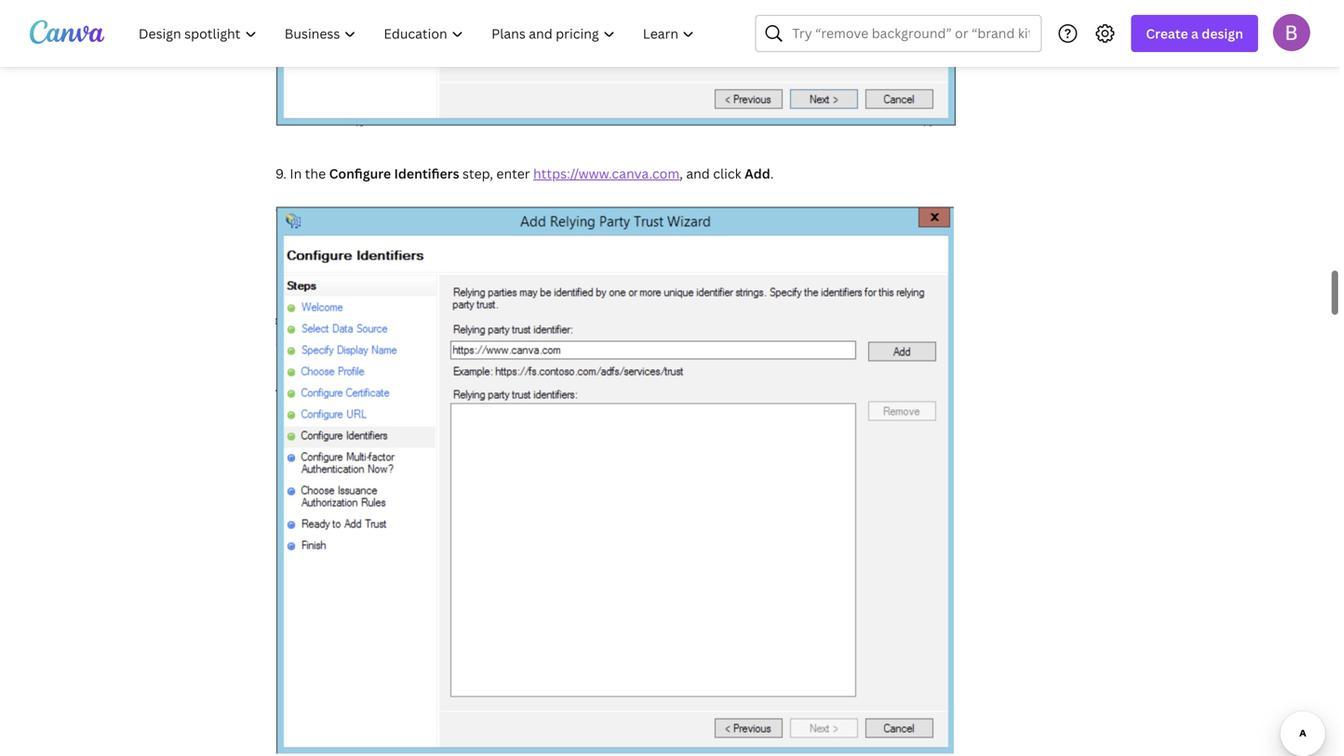 Task type: describe. For each thing, give the bounding box(es) containing it.
Try "remove background" or "brand kit" search field
[[793, 16, 1030, 51]]

step,
[[463, 165, 493, 183]]

the
[[305, 165, 326, 183]]

create a design button
[[1132, 15, 1259, 52]]

identifiers
[[394, 165, 460, 183]]

add
[[745, 165, 771, 183]]

https://www.canva.com link
[[534, 165, 680, 183]]

9.
[[276, 165, 287, 183]]

in
[[290, 165, 302, 183]]

https://www.canva.com
[[534, 165, 680, 183]]

configure
[[329, 165, 391, 183]]

,
[[680, 165, 683, 183]]

click
[[713, 165, 742, 183]]

top level navigation element
[[127, 15, 711, 52]]



Task type: vqa. For each thing, say whether or not it's contained in the screenshot.
James Peterson icon
no



Task type: locate. For each thing, give the bounding box(es) containing it.
and
[[687, 165, 710, 183]]

a
[[1192, 25, 1199, 42]]

9. in the configure identifiers step, enter https://www.canva.com , and click add .
[[276, 165, 774, 183]]

create a design
[[1147, 25, 1244, 42]]

bob builder image
[[1274, 14, 1311, 51]]

.
[[771, 165, 774, 183]]

enter
[[497, 165, 530, 183]]

design
[[1202, 25, 1244, 42]]

create
[[1147, 25, 1189, 42]]



